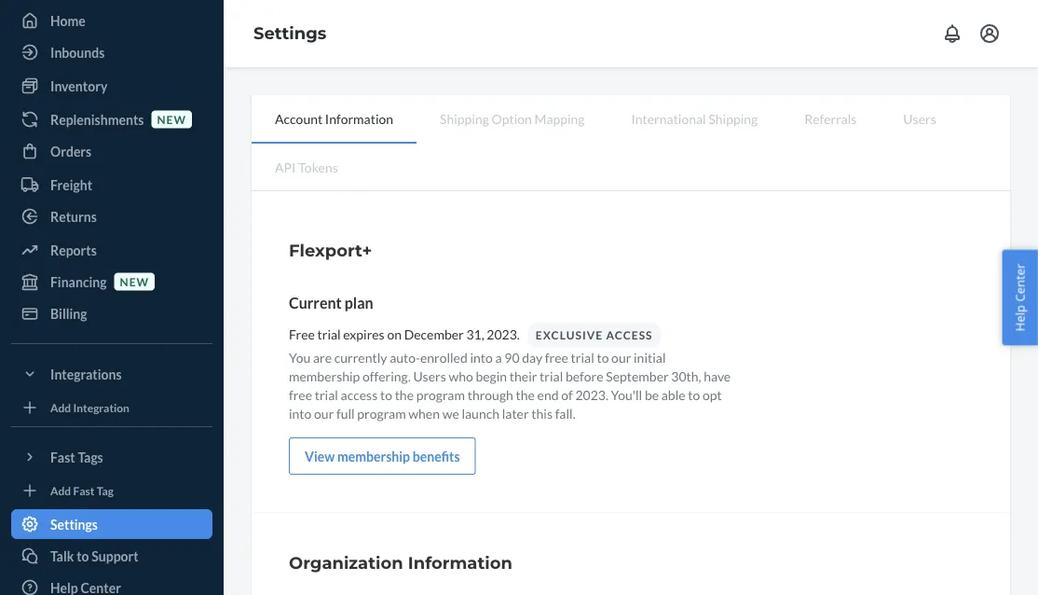 Task type: locate. For each thing, give the bounding box(es) containing it.
inbounds
[[50, 44, 105, 60]]

information for account information
[[325, 111, 394, 126]]

api tokens tab
[[252, 144, 362, 190]]

trial
[[318, 326, 341, 342], [571, 349, 595, 365], [540, 368, 564, 384], [315, 387, 338, 402]]

trial up before at the right bottom of page
[[571, 349, 595, 365]]

current
[[289, 293, 342, 312]]

talk to support button
[[11, 541, 213, 571]]

into left full
[[289, 405, 312, 421]]

add for add integration
[[50, 401, 71, 414]]

0 horizontal spatial free
[[289, 387, 312, 402]]

program
[[417, 387, 465, 402], [358, 405, 406, 421]]

program up we
[[417, 387, 465, 402]]

settings up account
[[254, 23, 327, 43]]

currently
[[335, 349, 387, 365]]

through
[[468, 387, 514, 402]]

1 vertical spatial into
[[289, 405, 312, 421]]

referrals
[[805, 111, 857, 126]]

auto-
[[390, 349, 421, 365]]

0 horizontal spatial information
[[325, 111, 394, 126]]

the down their on the bottom
[[516, 387, 535, 402]]

0 horizontal spatial settings link
[[11, 509, 213, 539]]

users right referrals tab
[[904, 111, 937, 126]]

membership
[[289, 368, 360, 384], [338, 448, 410, 464]]

international shipping tab
[[609, 95, 782, 142]]

0 vertical spatial free
[[545, 349, 569, 365]]

1 vertical spatial information
[[408, 552, 513, 573]]

free right the day
[[545, 349, 569, 365]]

api
[[275, 159, 296, 175]]

fast left tag
[[73, 484, 95, 497]]

0 vertical spatial fast
[[50, 449, 75, 465]]

0 horizontal spatial the
[[395, 387, 414, 402]]

into left a
[[470, 349, 493, 365]]

organization
[[289, 552, 404, 573]]

open account menu image
[[979, 22, 1002, 45]]

2023. down before at the right bottom of page
[[576, 387, 609, 402]]

new down reports link
[[120, 275, 149, 288]]

add for add fast tag
[[50, 484, 71, 497]]

1 horizontal spatial into
[[470, 349, 493, 365]]

0 horizontal spatial 2023.
[[487, 326, 520, 342]]

add integration link
[[11, 396, 213, 419]]

the down the offering.
[[395, 387, 414, 402]]

enrolled
[[421, 349, 468, 365]]

1 vertical spatial add
[[50, 484, 71, 497]]

referrals tab
[[782, 95, 881, 142]]

0 vertical spatial settings link
[[254, 23, 327, 43]]

1 horizontal spatial users
[[904, 111, 937, 126]]

our
[[612, 349, 632, 365], [314, 405, 334, 421]]

fast
[[50, 449, 75, 465], [73, 484, 95, 497]]

fast inside dropdown button
[[50, 449, 75, 465]]

1 vertical spatial our
[[314, 405, 334, 421]]

a
[[496, 349, 502, 365]]

to
[[597, 349, 609, 365], [380, 387, 393, 402], [689, 387, 701, 402], [77, 548, 89, 564]]

0 horizontal spatial shipping
[[440, 111, 489, 126]]

tags
[[78, 449, 103, 465]]

1 vertical spatial membership
[[338, 448, 410, 464]]

add
[[50, 401, 71, 414], [50, 484, 71, 497]]

2023.
[[487, 326, 520, 342], [576, 387, 609, 402]]

1 horizontal spatial settings link
[[254, 23, 327, 43]]

information inside tab
[[325, 111, 394, 126]]

users down enrolled
[[414, 368, 447, 384]]

1 horizontal spatial shipping
[[709, 111, 758, 126]]

1 horizontal spatial our
[[612, 349, 632, 365]]

new for replenishments
[[157, 112, 186, 126]]

0 horizontal spatial our
[[314, 405, 334, 421]]

1 horizontal spatial new
[[157, 112, 186, 126]]

0 horizontal spatial new
[[120, 275, 149, 288]]

to down the offering.
[[380, 387, 393, 402]]

financing
[[50, 274, 107, 290]]

2023. inside you are currently auto-enrolled into a 90 day free trial to our initial membership offering. users who begin their trial before september 30th, have free trial access to the program through the end of 2023. you'll be able to opt into our full program when we launch later this fall.
[[576, 387, 609, 402]]

1 vertical spatial users
[[414, 368, 447, 384]]

shipping inside international shipping tab
[[709, 111, 758, 126]]

when
[[409, 405, 440, 421]]

information
[[325, 111, 394, 126], [408, 552, 513, 573]]

our left full
[[314, 405, 334, 421]]

0 vertical spatial add
[[50, 401, 71, 414]]

talk
[[50, 548, 74, 564]]

tab list
[[252, 95, 1011, 191]]

shipping left "option"
[[440, 111, 489, 126]]

fast left tags
[[50, 449, 75, 465]]

december
[[404, 326, 464, 342]]

2023. up a
[[487, 326, 520, 342]]

1 horizontal spatial free
[[545, 349, 569, 365]]

be
[[645, 387, 659, 402]]

1 vertical spatial new
[[120, 275, 149, 288]]

1 the from the left
[[395, 387, 414, 402]]

new
[[157, 112, 186, 126], [120, 275, 149, 288]]

0 vertical spatial settings
[[254, 23, 327, 43]]

1 horizontal spatial information
[[408, 552, 513, 573]]

replenishments
[[50, 111, 144, 127]]

1 horizontal spatial settings
[[254, 23, 327, 43]]

1 horizontal spatial the
[[516, 387, 535, 402]]

our down access
[[612, 349, 632, 365]]

international
[[632, 111, 707, 126]]

0 vertical spatial information
[[325, 111, 394, 126]]

support
[[92, 548, 139, 564]]

billing link
[[11, 298, 213, 328]]

you
[[289, 349, 311, 365]]

membership inside button
[[338, 448, 410, 464]]

new up orders link on the top of the page
[[157, 112, 186, 126]]

add fast tag link
[[11, 479, 213, 502]]

1 shipping from the left
[[440, 111, 489, 126]]

1 vertical spatial 2023.
[[576, 387, 609, 402]]

membership down are
[[289, 368, 360, 384]]

add down fast tags
[[50, 484, 71, 497]]

tag
[[97, 484, 114, 497]]

0 vertical spatial users
[[904, 111, 937, 126]]

to right talk
[[77, 548, 89, 564]]

new for financing
[[120, 275, 149, 288]]

home
[[50, 13, 86, 28]]

0 horizontal spatial settings
[[50, 516, 98, 532]]

you are currently auto-enrolled into a 90 day free trial to our initial membership offering. users who begin their trial before september 30th, have free trial access to the program through the end of 2023. you'll be able to opt into our full program when we launch later this fall.
[[289, 349, 731, 421]]

settings link up the talk to support button
[[11, 509, 213, 539]]

to down the exclusive access
[[597, 349, 609, 365]]

able
[[662, 387, 686, 402]]

free down you
[[289, 387, 312, 402]]

0 vertical spatial our
[[612, 349, 632, 365]]

1 horizontal spatial 2023.
[[576, 387, 609, 402]]

into
[[470, 349, 493, 365], [289, 405, 312, 421]]

add left integration
[[50, 401, 71, 414]]

0 vertical spatial membership
[[289, 368, 360, 384]]

membership inside you are currently auto-enrolled into a 90 day free trial to our initial membership offering. users who begin their trial before september 30th, have free trial access to the program through the end of 2023. you'll be able to opt into our full program when we launch later this fall.
[[289, 368, 360, 384]]

program down access
[[358, 405, 406, 421]]

1 vertical spatial settings link
[[11, 509, 213, 539]]

1 add from the top
[[50, 401, 71, 414]]

2 add from the top
[[50, 484, 71, 497]]

0 vertical spatial into
[[470, 349, 493, 365]]

view
[[305, 448, 335, 464]]

integrations
[[50, 366, 122, 382]]

settings up talk
[[50, 516, 98, 532]]

2 shipping from the left
[[709, 111, 758, 126]]

1 vertical spatial fast
[[73, 484, 95, 497]]

0 horizontal spatial program
[[358, 405, 406, 421]]

settings
[[254, 23, 327, 43], [50, 516, 98, 532]]

0 vertical spatial new
[[157, 112, 186, 126]]

day
[[523, 349, 543, 365]]

to left "opt"
[[689, 387, 701, 402]]

end
[[538, 387, 559, 402]]

shipping right international
[[709, 111, 758, 126]]

membership down full
[[338, 448, 410, 464]]

0 vertical spatial program
[[417, 387, 465, 402]]

2 the from the left
[[516, 387, 535, 402]]

settings link up account
[[254, 23, 327, 43]]

orders link
[[11, 136, 213, 166]]

0 horizontal spatial users
[[414, 368, 447, 384]]



Task type: vqa. For each thing, say whether or not it's contained in the screenshot.
Shipping
yes



Task type: describe. For each thing, give the bounding box(es) containing it.
plan
[[345, 293, 374, 312]]

trial up full
[[315, 387, 338, 402]]

users inside tab
[[904, 111, 937, 126]]

31,
[[467, 326, 485, 342]]

account information
[[275, 111, 394, 126]]

users tab
[[881, 95, 960, 142]]

inventory link
[[11, 71, 213, 101]]

add fast tag
[[50, 484, 114, 497]]

flexport+
[[289, 240, 372, 260]]

0 vertical spatial 2023.
[[487, 326, 520, 342]]

talk to support
[[50, 548, 139, 564]]

begin
[[476, 368, 507, 384]]

offering.
[[363, 368, 411, 384]]

account
[[275, 111, 323, 126]]

you'll
[[611, 387, 643, 402]]

mapping
[[535, 111, 585, 126]]

of
[[562, 387, 573, 402]]

fall.
[[556, 405, 576, 421]]

1 vertical spatial settings
[[50, 516, 98, 532]]

access
[[607, 328, 653, 342]]

help center
[[1012, 264, 1029, 331]]

freight
[[50, 177, 92, 193]]

initial
[[634, 349, 666, 365]]

who
[[449, 368, 474, 384]]

open notifications image
[[942, 22, 964, 45]]

account information tab
[[252, 95, 417, 144]]

center
[[1012, 264, 1029, 302]]

inbounds link
[[11, 37, 213, 67]]

inventory
[[50, 78, 108, 94]]

view membership benefits
[[305, 448, 460, 464]]

trial up end
[[540, 368, 564, 384]]

access
[[341, 387, 378, 402]]

integration
[[73, 401, 130, 414]]

later
[[502, 405, 529, 421]]

current plan
[[289, 293, 374, 312]]

reports link
[[11, 235, 213, 265]]

1 vertical spatial free
[[289, 387, 312, 402]]

launch
[[462, 405, 500, 421]]

have
[[704, 368, 731, 384]]

integrations button
[[11, 359, 213, 389]]

shipping inside shipping option mapping tab
[[440, 111, 489, 126]]

1 horizontal spatial program
[[417, 387, 465, 402]]

30th,
[[672, 368, 702, 384]]

api tokens
[[275, 159, 338, 175]]

expires
[[344, 326, 385, 342]]

opt
[[703, 387, 723, 402]]

information for organization information
[[408, 552, 513, 573]]

exclusive access
[[536, 328, 653, 342]]

tokens
[[299, 159, 338, 175]]

full
[[337, 405, 355, 421]]

exclusive
[[536, 328, 604, 342]]

on
[[387, 326, 402, 342]]

users inside you are currently auto-enrolled into a 90 day free trial to our initial membership offering. users who begin their trial before september 30th, have free trial access to the program through the end of 2023. you'll be able to opt into our full program when we launch later this fall.
[[414, 368, 447, 384]]

organization information
[[289, 552, 513, 573]]

90
[[505, 349, 520, 365]]

returns
[[50, 208, 97, 224]]

help
[[1012, 305, 1029, 331]]

home link
[[11, 6, 213, 35]]

help center button
[[1003, 250, 1039, 345]]

this
[[532, 405, 553, 421]]

option
[[492, 111, 532, 126]]

trial up are
[[318, 326, 341, 342]]

view membership benefits link
[[289, 437, 476, 475]]

september
[[606, 368, 669, 384]]

are
[[313, 349, 332, 365]]

their
[[510, 368, 538, 384]]

fast tags
[[50, 449, 103, 465]]

reports
[[50, 242, 97, 258]]

add integration
[[50, 401, 130, 414]]

shipping option mapping tab
[[417, 95, 609, 142]]

tab list containing account information
[[252, 95, 1011, 191]]

returns link
[[11, 201, 213, 231]]

fast tags button
[[11, 442, 213, 472]]

to inside button
[[77, 548, 89, 564]]

free
[[289, 326, 315, 342]]

we
[[443, 405, 460, 421]]

view membership benefits button
[[289, 437, 476, 475]]

freight link
[[11, 170, 213, 200]]

0 horizontal spatial into
[[289, 405, 312, 421]]

international shipping
[[632, 111, 758, 126]]

before
[[566, 368, 604, 384]]

orders
[[50, 143, 92, 159]]

benefits
[[413, 448, 460, 464]]

shipping option mapping
[[440, 111, 585, 126]]

1 vertical spatial program
[[358, 405, 406, 421]]

billing
[[50, 305, 87, 321]]

free trial expires on december 31, 2023.
[[289, 326, 520, 342]]



